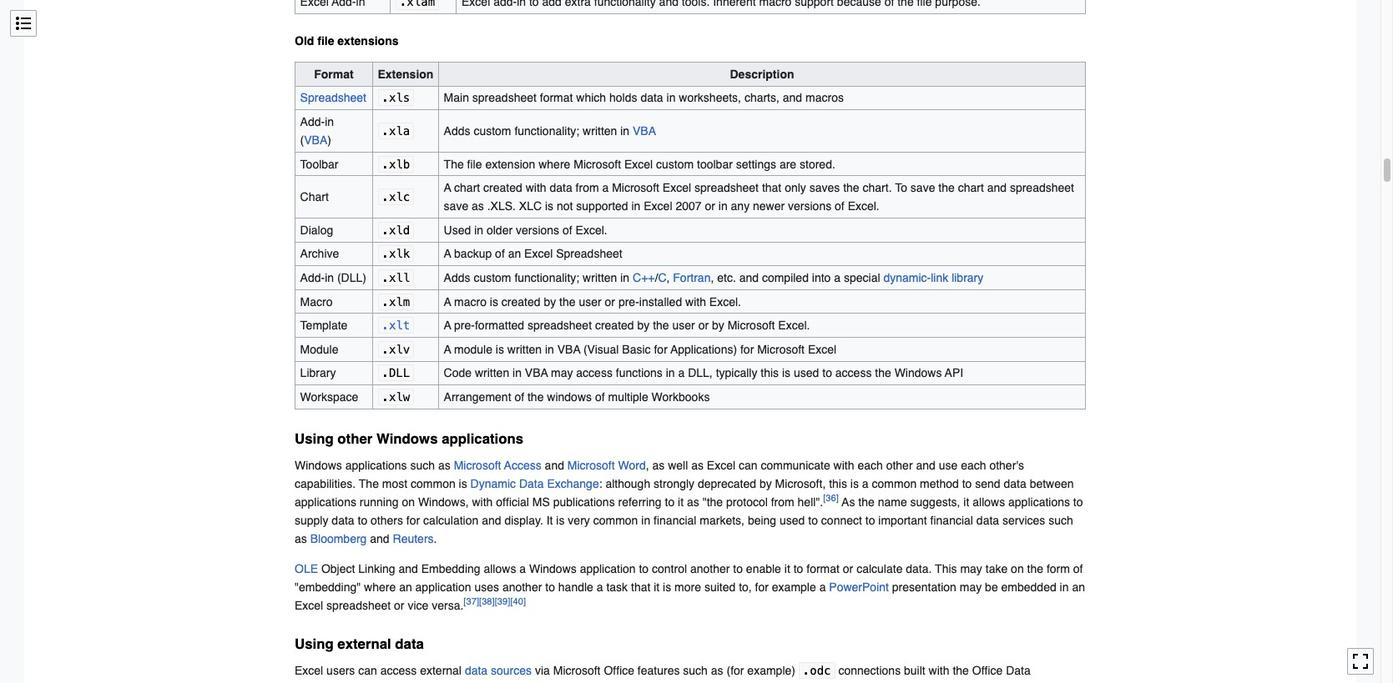 Task type: vqa. For each thing, say whether or not it's contained in the screenshot.
bottom Add-
yes



Task type: locate. For each thing, give the bounding box(es) containing it.
0 horizontal spatial format
[[540, 91, 573, 105]]

[39] link
[[495, 597, 511, 608]]

supply
[[295, 514, 329, 528]]

or inside presentation may be embedded in an excel spreadsheet or vice versa.
[[394, 600, 405, 613]]

as inside a chart created with data from a microsoft excel spreadsheet that only saves the chart. to save the chart and spreadsheet save as .xls. xlc is not supported in excel 2007 or in any newer versions of excel.
[[472, 200, 484, 213]]

financial down suggests,
[[931, 514, 974, 528]]

1 horizontal spatial allows
[[973, 496, 1006, 509]]

others
[[371, 514, 403, 528]]

0 horizontal spatial file
[[317, 34, 334, 47]]

2 financial from the left
[[931, 514, 974, 528]]

saves
[[810, 181, 840, 195]]

0 vertical spatial application
[[580, 563, 636, 576]]

0 horizontal spatial from
[[576, 181, 599, 195]]

1 horizontal spatial common
[[593, 514, 638, 528]]

file left format.
[[357, 683, 372, 684]]

excel. down chart.
[[848, 200, 880, 213]]

applications
[[442, 431, 524, 448], [345, 459, 407, 473], [295, 496, 356, 509], [1009, 496, 1070, 509]]

on inside : although strongly deprecated by microsoft, this is a common method to send data between applications running on windows, with official ms publications referring to it as "the protocol from hell".
[[402, 496, 415, 509]]

pre-
[[619, 295, 639, 309], [454, 319, 475, 333]]

0 horizontal spatial where
[[364, 581, 396, 595]]

0 vertical spatial user
[[579, 295, 602, 309]]

the inside object linking and embedding allows a windows application to control another to enable it to format or calculate data. this may take on the form of "embedding" where an application uses another to handle a task that it is more suited to, for example a
[[1028, 563, 1044, 576]]

being
[[748, 514, 777, 528]]

custom down backup
[[474, 271, 511, 285]]

0 horizontal spatial data
[[519, 478, 544, 491]]

an inside object linking and embedding allows a windows application to control another to enable it to format or calculate data. this may take on the form of "embedding" where an application uses another to handle a task that it is more suited to, for example a
[[399, 581, 412, 595]]

workspace
[[300, 391, 359, 404]]

0 horizontal spatial an
[[399, 581, 412, 595]]

2 a from the top
[[444, 248, 451, 261]]

for up 'typically'
[[741, 343, 754, 356]]

common up windows,
[[411, 478, 456, 491]]

adds down main in the left of the page
[[444, 124, 471, 138]]

can
[[739, 459, 758, 473], [358, 665, 377, 678]]

0 vertical spatial another
[[690, 563, 730, 576]]

excel inside connections built with the office data connection file format. excel files themselves may be updated using a microsoft supplied
[[415, 683, 444, 684]]

and inside a chart created with data from a microsoft excel spreadsheet that only saves the chart. to save the chart and spreadsheet save as .xls. xlc is not supported in excel 2007 or in any newer versions of excel.
[[988, 181, 1007, 195]]

file right "old"
[[317, 34, 334, 47]]

used in older versions of excel.
[[444, 224, 608, 237]]

is
[[545, 200, 554, 213], [490, 295, 498, 309], [496, 343, 504, 356], [782, 367, 791, 380], [459, 478, 467, 491], [851, 478, 859, 491], [556, 514, 565, 528], [663, 581, 672, 595]]

the inside , as well as excel can communicate with each other and use each other's capabilities.  the most common is
[[359, 478, 379, 491]]

3 a from the top
[[444, 295, 451, 309]]

c link
[[658, 271, 667, 285]]

(dll)
[[337, 271, 367, 285]]

is inside object linking and embedding allows a windows application to control another to enable it to format or calculate data. this may take on the form of "embedding" where an application uses another to handle a task that it is more suited to, for example a
[[663, 581, 672, 595]]

ole
[[295, 563, 318, 576]]

1 horizontal spatial file
[[357, 683, 372, 684]]

excel users can access external data sources via microsoft office features such as (for example) .odc
[[295, 665, 831, 678]]

1 vertical spatial versions
[[516, 224, 560, 237]]

0 vertical spatial other
[[338, 431, 373, 448]]

1 horizontal spatial this
[[829, 478, 848, 491]]

used inside as the name suggests, it allows applications to supply data to others for calculation and display. it is very common in financial markets, being used to connect to important financial data services such as
[[780, 514, 805, 528]]

2 vertical spatial custom
[[474, 271, 511, 285]]

a up the 'used'
[[444, 181, 451, 195]]

an
[[508, 248, 521, 261], [399, 581, 412, 595], [1072, 581, 1085, 595]]

:
[[599, 478, 603, 491]]

is left not
[[545, 200, 554, 213]]

1 horizontal spatial other
[[886, 459, 913, 473]]

[37]
[[464, 597, 479, 608]]

1 horizontal spatial that
[[762, 181, 782, 195]]

format
[[540, 91, 573, 105], [807, 563, 840, 576]]

0 horizontal spatial the
[[359, 478, 379, 491]]

0 vertical spatial add-
[[300, 115, 325, 129]]

other inside , as well as excel can communicate with each other and use each other's capabilities.  the most common is
[[886, 459, 913, 473]]

dynamic-link library link
[[884, 271, 984, 285]]

adds custom functionality; written in c++ / c , fortran , etc. and compiled into a special dynamic-link library
[[444, 271, 984, 285]]

for inside as the name suggests, it allows applications to supply data to others for calculation and display. it is very common in financial markets, being used to connect to important financial data services such as
[[407, 514, 420, 528]]

1 vertical spatial user
[[673, 319, 695, 333]]

.xls
[[382, 91, 410, 105]]

can up deprecated
[[739, 459, 758, 473]]

1 horizontal spatial format
[[807, 563, 840, 576]]

excel.
[[848, 200, 880, 213], [576, 224, 608, 237], [710, 295, 741, 309], [779, 319, 810, 333]]

excel inside presentation may be embedded in an excel spreadsheet or vice versa.
[[295, 600, 323, 613]]

or right 2007
[[705, 200, 716, 213]]

allows up uses on the bottom
[[484, 563, 516, 576]]

in inside as the name suggests, it allows applications to supply data to others for calculation and display. it is very common in financial markets, being used to connect to important financial data services such as
[[642, 514, 651, 528]]

it right suggests,
[[964, 496, 970, 509]]

1 using from the top
[[295, 431, 334, 448]]

1 vertical spatial functionality;
[[515, 271, 580, 285]]

1 each from the left
[[858, 459, 883, 473]]

excel
[[625, 158, 653, 171], [663, 181, 691, 195], [644, 200, 673, 213], [524, 248, 553, 261], [808, 343, 837, 356], [707, 459, 736, 473], [295, 600, 323, 613], [295, 665, 323, 678], [415, 683, 444, 684]]

from inside a chart created with data from a microsoft excel spreadsheet that only saves the chart. to save the chart and spreadsheet save as .xls. xlc is not supported in excel 2007 or in any newer versions of excel.
[[576, 181, 599, 195]]

0 horizontal spatial common
[[411, 478, 456, 491]]

[38] link
[[479, 597, 495, 608]]

on inside object linking and embedding allows a windows application to control another to enable it to format or calculate data. this may take on the form of "embedding" where an application uses another to handle a task that it is more suited to, for example a
[[1011, 563, 1024, 576]]

a inside a chart created with data from a microsoft excel spreadsheet that only saves the chart. to save the chart and spreadsheet save as .xls. xlc is not supported in excel 2007 or in any newer versions of excel.
[[444, 181, 451, 195]]

file
[[317, 34, 334, 47], [467, 158, 482, 171], [357, 683, 372, 684]]

the up embedded at the bottom of the page
[[1028, 563, 1044, 576]]

1 horizontal spatial save
[[911, 181, 936, 195]]

suggests,
[[911, 496, 961, 509]]

chart up the 'used'
[[454, 181, 480, 195]]

control
[[652, 563, 687, 576]]

.xlc
[[382, 191, 410, 204]]

2 horizontal spatial such
[[1049, 514, 1074, 528]]

1 horizontal spatial ,
[[667, 271, 670, 285]]

an inside presentation may be embedded in an excel spreadsheet or vice versa.
[[1072, 581, 1085, 595]]

may inside presentation may be embedded in an excel spreadsheet or vice versa.
[[960, 581, 982, 595]]

adds up macro
[[444, 271, 471, 285]]

module
[[300, 343, 339, 356]]

is inside , as well as excel can communicate with each other and use each other's capabilities.  the most common is
[[459, 478, 467, 491]]

or up applications)
[[699, 319, 709, 333]]

1 adds from the top
[[444, 124, 471, 138]]

1 vertical spatial add-
[[300, 271, 325, 285]]

this up [36] at the bottom of page
[[829, 478, 848, 491]]

of inside a chart created with data from a microsoft excel spreadsheet that only saves the chart. to save the chart and spreadsheet save as .xls. xlc is not supported in excel 2007 or in any newer versions of excel.
[[835, 200, 845, 213]]

user up a pre-formatted spreadsheet created by the user or by microsoft excel.
[[579, 295, 602, 309]]

with
[[526, 181, 547, 195], [686, 295, 706, 309], [834, 459, 855, 473], [472, 496, 493, 509], [929, 665, 950, 678]]

0 horizontal spatial that
[[631, 581, 651, 595]]

1 vertical spatial other
[[886, 459, 913, 473]]

strongly
[[654, 478, 695, 491]]

library
[[300, 367, 336, 380]]

0 vertical spatial on
[[402, 496, 415, 509]]

1 horizontal spatial each
[[961, 459, 987, 473]]

using for using external data
[[295, 637, 334, 653]]

, inside , as well as excel can communicate with each other and use each other's capabilities.  the most common is
[[646, 459, 649, 473]]

such right features
[[683, 665, 708, 678]]

ole link
[[295, 563, 318, 576]]

0 horizontal spatial another
[[503, 581, 542, 595]]

spreadsheet up a macro is created by the user or pre-installed with excel.
[[556, 248, 623, 261]]

toolbar
[[300, 158, 339, 171]]

1 vertical spatial the
[[359, 478, 379, 491]]

ms
[[533, 496, 550, 509]]

.xld
[[382, 224, 410, 237]]

main
[[444, 91, 469, 105]]

vba )
[[304, 134, 331, 147]]

(for
[[727, 665, 744, 678]]

0 horizontal spatial external
[[338, 637, 391, 653]]

5 a from the top
[[444, 343, 451, 356]]

(
[[300, 134, 304, 147]]

1 vertical spatial using
[[295, 637, 334, 653]]

0 vertical spatial can
[[739, 459, 758, 473]]

can inside , as well as excel can communicate with each other and use each other's capabilities.  the most common is
[[739, 459, 758, 473]]

1 horizontal spatial user
[[673, 319, 695, 333]]

in inside presentation may be embedded in an excel spreadsheet or vice versa.
[[1060, 581, 1069, 595]]

of down not
[[563, 224, 573, 237]]

typically
[[716, 367, 758, 380]]

1 add- from the top
[[300, 115, 325, 129]]

where down adds custom functionality; written in vba
[[539, 158, 571, 171]]

0 vertical spatial using
[[295, 431, 334, 448]]

powerpoint link
[[829, 581, 889, 595]]

0 vertical spatial spreadsheet
[[300, 91, 367, 105]]

other up name
[[886, 459, 913, 473]]

on right take at bottom right
[[1011, 563, 1024, 576]]

2 vertical spatial such
[[683, 665, 708, 678]]

is inside : although strongly deprecated by microsoft, this is a common method to send data between applications running on windows, with official ms publications referring to it as "the protocol from hell".
[[851, 478, 859, 491]]

display.
[[505, 514, 543, 528]]

format inside object linking and embedding allows a windows application to control another to enable it to format or calculate data. this may take on the form of "embedding" where an application uses another to handle a task that it is more suited to, for example a
[[807, 563, 840, 576]]

is right it
[[556, 514, 565, 528]]

.xll
[[382, 271, 410, 285]]

0 horizontal spatial financial
[[654, 514, 697, 528]]

vba link for )
[[304, 134, 328, 147]]

with inside : although strongly deprecated by microsoft, this is a common method to send data between applications running on windows, with official ms publications referring to it as "the protocol from hell".
[[472, 496, 493, 509]]

a up code
[[444, 319, 451, 333]]

functions
[[616, 367, 663, 380]]

1 vertical spatial file
[[467, 158, 482, 171]]

windows applications such as microsoft access and microsoft word
[[295, 459, 646, 473]]

1 vertical spatial on
[[1011, 563, 1024, 576]]

office
[[604, 665, 635, 678], [973, 665, 1003, 678]]

1 horizontal spatial an
[[508, 248, 521, 261]]

1 vertical spatial where
[[364, 581, 396, 595]]

adds
[[444, 124, 471, 138], [444, 271, 471, 285]]

0 vertical spatial that
[[762, 181, 782, 195]]

functionality; down a backup of an excel spreadsheet at the left top of the page
[[515, 271, 580, 285]]

1 horizontal spatial versions
[[788, 200, 832, 213]]

is down windows applications such as microsoft access and microsoft word
[[459, 478, 467, 491]]

external up 'users' at the bottom left
[[338, 637, 391, 653]]

this
[[935, 563, 957, 576]]

financial down : although strongly deprecated by microsoft, this is a common method to send data between applications running on windows, with official ms publications referring to it as "the protocol from hell".
[[654, 514, 697, 528]]

an right embedded at the bottom of the page
[[1072, 581, 1085, 595]]

the up running
[[359, 478, 379, 491]]

windows up capabilities.
[[295, 459, 342, 473]]

this right 'typically'
[[761, 367, 779, 380]]

1 a from the top
[[444, 181, 451, 195]]

applications down the 'between'
[[1009, 496, 1070, 509]]

0 vertical spatial custom
[[474, 124, 511, 138]]

common inside : although strongly deprecated by microsoft, this is a common method to send data between applications running on windows, with official ms publications referring to it as "the protocol from hell".
[[872, 478, 917, 491]]

the right to
[[939, 181, 955, 195]]

windows,
[[418, 496, 469, 509]]

the left extension
[[444, 158, 464, 171]]

with inside a chart created with data from a microsoft excel spreadsheet that only saves the chart. to save the chart and spreadsheet save as .xls. xlc is not supported in excel 2007 or in any newer versions of excel.
[[526, 181, 547, 195]]

embedded
[[1002, 581, 1057, 595]]

be
[[985, 581, 998, 595], [559, 683, 572, 684]]

vba link up toolbar
[[304, 134, 328, 147]]

by down a backup of an excel spreadsheet at the left top of the page
[[544, 295, 556, 309]]

in down referring
[[642, 514, 651, 528]]

for right the basic
[[654, 343, 668, 356]]

capabilities.
[[295, 478, 356, 491]]

0 horizontal spatial allows
[[484, 563, 516, 576]]

0 vertical spatial where
[[539, 158, 571, 171]]

0 horizontal spatial spreadsheet
[[300, 91, 367, 105]]

0 horizontal spatial ,
[[646, 459, 649, 473]]

used right 'typically'
[[794, 367, 819, 380]]

used
[[794, 367, 819, 380], [780, 514, 805, 528]]

a right example
[[820, 581, 826, 595]]

adds custom functionality; written in vba
[[444, 124, 656, 138]]

2 functionality; from the top
[[515, 271, 580, 285]]

add- inside add-in (
[[300, 115, 325, 129]]

in up workbooks
[[666, 367, 675, 380]]

written down formatted
[[508, 343, 542, 356]]

such inside as the name suggests, it allows applications to supply data to others for calculation and display. it is very common in financial markets, being used to connect to important financial data services such as
[[1049, 514, 1074, 528]]

a for a macro is created by the user or pre-installed with excel.
[[444, 295, 451, 309]]

module
[[454, 343, 493, 356]]

created inside a chart created with data from a microsoft excel spreadsheet that only saves the chart. to save the chart and spreadsheet save as .xls. xlc is not supported in excel 2007 or in any newer versions of excel.
[[484, 181, 523, 195]]

excel. inside a chart created with data from a microsoft excel spreadsheet that only saves the chart. to save the chart and spreadsheet save as .xls. xlc is not supported in excel 2007 or in any newer versions of excel.
[[848, 200, 880, 213]]

as inside as the name suggests, it allows applications to supply data to others for calculation and display. it is very common in financial markets, being used to connect to important financial data services such as
[[295, 533, 307, 546]]

calculate
[[857, 563, 903, 576]]

data up bloomberg link
[[332, 514, 355, 528]]

most
[[382, 478, 408, 491]]

although
[[606, 478, 651, 491]]

use
[[939, 459, 958, 473]]

2 horizontal spatial common
[[872, 478, 917, 491]]

may right this
[[961, 563, 983, 576]]

of right form
[[1074, 563, 1083, 576]]

excel left 2007
[[644, 200, 673, 213]]

another up suited
[[690, 563, 730, 576]]

0 horizontal spatial chart
[[454, 181, 480, 195]]

it
[[678, 496, 684, 509], [964, 496, 970, 509], [785, 563, 791, 576], [654, 581, 660, 595]]

file left extension
[[467, 158, 482, 171]]

a up connect
[[862, 478, 869, 491]]

vba up toolbar
[[304, 134, 328, 147]]

vba link for adds custom functionality; written in vba
[[633, 124, 656, 138]]

0 horizontal spatial pre-
[[454, 319, 475, 333]]

excel inside , as well as excel can communicate with each other and use each other's capabilities.  the most common is
[[707, 459, 736, 473]]

pre- up a pre-formatted spreadsheet created by the user or by microsoft excel.
[[619, 295, 639, 309]]

data.
[[906, 563, 932, 576]]

2 add- from the top
[[300, 271, 325, 285]]

the right "built"
[[953, 665, 969, 678]]

0 vertical spatial functionality;
[[515, 124, 580, 138]]

a for a module is written in vba (visual basic for applications) for microsoft excel
[[444, 343, 451, 356]]

1 functionality; from the top
[[515, 124, 580, 138]]

bloomberg link
[[310, 533, 367, 546]]

other's
[[990, 459, 1025, 473]]

1 horizontal spatial on
[[1011, 563, 1024, 576]]

applications inside : although strongly deprecated by microsoft, this is a common method to send data between applications running on windows, with official ms publications referring to it as "the protocol from hell".
[[295, 496, 356, 509]]

a pre-formatted spreadsheet created by the user or by microsoft excel.
[[444, 319, 810, 333]]

1 vertical spatial custom
[[656, 158, 694, 171]]

0 horizontal spatial office
[[604, 665, 635, 678]]

2 horizontal spatial file
[[467, 158, 482, 171]]

0 horizontal spatial vba link
[[304, 134, 328, 147]]

created up the (visual
[[595, 319, 634, 333]]

may down via
[[533, 683, 555, 684]]

custom left toolbar
[[656, 158, 694, 171]]

0 vertical spatial such
[[410, 459, 435, 473]]

1 vertical spatial this
[[829, 478, 848, 491]]

2 using from the top
[[295, 637, 334, 653]]

common down referring
[[593, 514, 638, 528]]

a
[[444, 181, 451, 195], [444, 248, 451, 261], [444, 295, 451, 309], [444, 319, 451, 333], [444, 343, 451, 356]]

to
[[823, 367, 832, 380], [962, 478, 972, 491], [665, 496, 675, 509], [1074, 496, 1083, 509], [358, 514, 368, 528], [809, 514, 818, 528], [866, 514, 875, 528], [639, 563, 649, 576], [733, 563, 743, 576], [794, 563, 804, 576], [545, 581, 555, 595]]

in inside add-in (
[[325, 115, 334, 129]]

save up the 'used'
[[444, 200, 469, 213]]

data
[[641, 91, 664, 105], [550, 181, 573, 195], [1004, 478, 1027, 491], [332, 514, 355, 528], [977, 514, 1000, 528], [395, 637, 424, 653], [465, 665, 488, 678]]

1 vertical spatial spreadsheet
[[556, 248, 623, 261]]

windows inside object linking and embedding allows a windows application to control another to enable it to format or calculate data. this may take on the form of "embedding" where an application uses another to handle a task that it is more suited to, for example a
[[529, 563, 577, 576]]

versions down only
[[788, 200, 832, 213]]

0 vertical spatial format
[[540, 91, 573, 105]]

1 horizontal spatial office
[[973, 665, 1003, 678]]

0 vertical spatial the
[[444, 158, 464, 171]]

1 vertical spatial adds
[[444, 271, 471, 285]]

1 vertical spatial save
[[444, 200, 469, 213]]

written
[[583, 124, 617, 138], [583, 271, 617, 285], [508, 343, 542, 356], [475, 367, 510, 380]]

workbooks
[[652, 391, 710, 404]]

using for using other windows applications
[[295, 431, 334, 448]]

as the name suggests, it allows applications to supply data to others for calculation and display. it is very common in financial markets, being used to connect to important financial data services such as
[[295, 496, 1083, 546]]

from up supported
[[576, 181, 599, 195]]

4 a from the top
[[444, 319, 451, 333]]

1 horizontal spatial can
[[739, 459, 758, 473]]

task
[[607, 581, 628, 595]]

may inside connections built with the office data connection file format. excel files themselves may be updated using a microsoft supplied
[[533, 683, 555, 684]]

0 vertical spatial save
[[911, 181, 936, 195]]

in left worksheets,
[[667, 91, 676, 105]]

0 vertical spatial pre-
[[619, 295, 639, 309]]

allows inside object linking and embedding allows a windows application to control another to enable it to format or calculate data. this may take on the form of "embedding" where an application uses another to handle a task that it is more suited to, for example a
[[484, 563, 516, 576]]

and inside object linking and embedding allows a windows application to control another to enable it to format or calculate data. this may take on the form of "embedding" where an application uses another to handle a task that it is more suited to, for example a
[[399, 563, 418, 576]]

as down supply
[[295, 533, 307, 546]]

1 vertical spatial application
[[415, 581, 471, 595]]

be down excel users can access external data sources via microsoft office features such as (for example) .odc
[[559, 683, 572, 684]]

excel. down etc.
[[710, 295, 741, 309]]

is down control at the bottom of page
[[663, 581, 672, 595]]

where
[[539, 158, 571, 171], [364, 581, 396, 595]]

1 vertical spatial pre-
[[454, 319, 475, 333]]

[39]
[[495, 597, 511, 608]]

1 vertical spatial external
[[420, 665, 462, 678]]

access
[[504, 459, 542, 473]]

1 financial from the left
[[654, 514, 697, 528]]

0 vertical spatial created
[[484, 181, 523, 195]]

be inside connections built with the office data connection file format. excel files themselves may be updated using a microsoft supplied
[[559, 683, 572, 684]]

it down 'strongly'
[[678, 496, 684, 509]]

0 vertical spatial from
[[576, 181, 599, 195]]

common up name
[[872, 478, 917, 491]]

a for a chart created with data from a microsoft excel spreadsheet that only saves the chart. to save the chart and spreadsheet save as .xls. xlc is not supported in excel 2007 or in any newer versions of excel.
[[444, 181, 451, 195]]

1 horizontal spatial another
[[690, 563, 730, 576]]

2 office from the left
[[973, 665, 1003, 678]]

is inside a chart created with data from a microsoft excel spreadsheet that only saves the chart. to save the chart and spreadsheet save as .xls. xlc is not supported in excel 2007 or in any newer versions of excel.
[[545, 200, 554, 213]]

api
[[945, 367, 964, 380]]

an down used in older versions of excel.
[[508, 248, 521, 261]]

data inside a chart created with data from a microsoft excel spreadsheet that only saves the chart. to save the chart and spreadsheet save as .xls. xlc is not supported in excel 2007 or in any newer versions of excel.
[[550, 181, 573, 195]]

2 vertical spatial file
[[357, 683, 372, 684]]

excel up deprecated
[[707, 459, 736, 473]]

of inside object linking and embedding allows a windows application to control another to enable it to format or calculate data. this may take on the form of "embedding" where an application uses another to handle a task that it is more suited to, for example a
[[1074, 563, 1083, 576]]

each up name
[[858, 459, 883, 473]]

versions up a backup of an excel spreadsheet at the left top of the page
[[516, 224, 560, 237]]

a macro is created by the user or pre-installed with excel.
[[444, 295, 741, 309]]

1 vertical spatial format
[[807, 563, 840, 576]]

for
[[654, 343, 668, 356], [741, 343, 754, 356], [407, 514, 420, 528], [755, 581, 769, 595]]

chart
[[454, 181, 480, 195], [958, 181, 984, 195]]

more
[[675, 581, 701, 595]]

1 vertical spatial from
[[771, 496, 795, 509]]

office inside connections built with the office data connection file format. excel files themselves may be updated using a microsoft supplied
[[973, 665, 1003, 678]]

extension
[[378, 68, 434, 81]]

other
[[338, 431, 373, 448], [886, 459, 913, 473]]

it inside : although strongly deprecated by microsoft, this is a common method to send data between applications running on windows, with official ms publications referring to it as "the protocol from hell".
[[678, 496, 684, 509]]

, up although
[[646, 459, 649, 473]]

add- for add-in (
[[300, 115, 325, 129]]

.
[[434, 533, 437, 546]]

may
[[551, 367, 573, 380], [961, 563, 983, 576], [960, 581, 982, 595], [533, 683, 555, 684]]

2 horizontal spatial an
[[1072, 581, 1085, 595]]

as
[[472, 200, 484, 213], [438, 459, 451, 473], [653, 459, 665, 473], [692, 459, 704, 473], [687, 496, 700, 509], [295, 533, 307, 546], [711, 665, 724, 678]]

[36] link
[[824, 493, 839, 505]]

1 horizontal spatial data
[[1006, 665, 1031, 678]]

form
[[1047, 563, 1070, 576]]

application up task
[[580, 563, 636, 576]]

functionality;
[[515, 124, 580, 138], [515, 271, 580, 285]]

as inside : although strongly deprecated by microsoft, this is a common method to send data between applications running on windows, with official ms publications referring to it as "the protocol from hell".
[[687, 496, 700, 509]]

2 adds from the top
[[444, 271, 471, 285]]

1 vertical spatial used
[[780, 514, 805, 528]]

each up send in the right of the page
[[961, 459, 987, 473]]



Task type: describe. For each thing, give the bounding box(es) containing it.
for inside object linking and embedding allows a windows application to control another to enable it to format or calculate data. this may take on the form of "embedding" where an application uses another to handle a task that it is more suited to, for example a
[[755, 581, 769, 595]]

archive
[[300, 248, 339, 261]]

are
[[780, 158, 797, 171]]

excel up 'connection'
[[295, 665, 323, 678]]

where inside object linking and embedding allows a windows application to control another to enable it to format or calculate data. this may take on the form of "embedding" where an application uses another to handle a task that it is more suited to, for example a
[[364, 581, 396, 595]]

2 each from the left
[[961, 459, 987, 473]]

with down fortran link
[[686, 295, 706, 309]]

official
[[496, 496, 529, 509]]

applications up windows applications such as microsoft access and microsoft word
[[442, 431, 524, 448]]

as left well
[[653, 459, 665, 473]]

well
[[668, 459, 688, 473]]

connections
[[839, 665, 901, 678]]

object
[[321, 563, 355, 576]]

extension
[[485, 158, 536, 171]]

users
[[327, 665, 355, 678]]

is down formatted
[[496, 343, 504, 356]]

file for old
[[317, 34, 334, 47]]

spreadsheet link
[[300, 91, 367, 105]]

a inside : although strongly deprecated by microsoft, this is a common method to send data between applications running on windows, with official ms publications referring to it as "the protocol from hell".
[[862, 478, 869, 491]]

very
[[568, 514, 590, 528]]

a for a pre-formatted spreadsheet created by the user or by microsoft excel.
[[444, 319, 451, 333]]

microsoft inside connections built with the office data connection file format. excel files themselves may be updated using a microsoft supplied
[[661, 683, 709, 684]]

written up arrangement
[[475, 367, 510, 380]]

settings
[[736, 158, 777, 171]]

in left older
[[474, 224, 484, 237]]

windows left api
[[895, 367, 942, 380]]

0 horizontal spatial access
[[381, 665, 417, 678]]

written for adds custom functionality; written in vba
[[583, 124, 617, 138]]

custom for vba
[[474, 124, 511, 138]]

adds for adds custom functionality; written in c++ / c , fortran , etc. and compiled into a special dynamic-link library
[[444, 271, 471, 285]]

: although strongly deprecated by microsoft, this is a common method to send data between applications running on windows, with official ms publications referring to it as "the protocol from hell".
[[295, 478, 1074, 509]]

the left "windows"
[[528, 391, 544, 404]]

is right 'typically'
[[782, 367, 791, 380]]

spreadsheet inside presentation may be embedded in an excel spreadsheet or vice versa.
[[327, 600, 391, 613]]

features
[[638, 665, 680, 678]]

.xlm
[[382, 295, 410, 309]]

applications inside as the name suggests, it allows applications to supply data to others for calculation and display. it is very common in financial markets, being used to connect to important financial data services such as
[[1009, 496, 1070, 509]]

the left chart.
[[843, 181, 860, 195]]

microsoft access link
[[454, 459, 542, 473]]

0 horizontal spatial application
[[415, 581, 471, 595]]

.xlk
[[382, 248, 410, 261]]

of down older
[[495, 248, 505, 261]]

as up windows,
[[438, 459, 451, 473]]

c++ link
[[633, 271, 655, 285]]

files
[[447, 683, 468, 684]]

macros
[[806, 91, 844, 105]]

fortran
[[673, 271, 711, 285]]

1 horizontal spatial application
[[580, 563, 636, 576]]

vba up "windows"
[[525, 367, 548, 380]]

from inside : although strongly deprecated by microsoft, this is a common method to send data between applications running on windows, with official ms publications referring to it as "the protocol from hell".
[[771, 496, 795, 509]]

c
[[658, 271, 667, 285]]

data sources link
[[465, 665, 532, 678]]

the inside as the name suggests, it allows applications to supply data to others for calculation and display. it is very common in financial markets, being used to connect to important financial data services such as
[[859, 496, 875, 509]]

installed
[[639, 295, 682, 309]]

functionality; for vba
[[515, 124, 580, 138]]

excel. down the compiled
[[779, 319, 810, 333]]

using external data
[[295, 637, 424, 653]]

1 horizontal spatial external
[[420, 665, 462, 678]]

using other windows applications
[[295, 431, 524, 448]]

data inside connections built with the office data connection file format. excel files themselves may be updated using a microsoft supplied
[[1006, 665, 1031, 678]]

take
[[986, 563, 1008, 576]]

file for the
[[467, 158, 482, 171]]

as right well
[[692, 459, 704, 473]]

custom for c++
[[474, 271, 511, 285]]

a up [40] link on the bottom of the page
[[520, 563, 526, 576]]

of left multiple
[[595, 391, 605, 404]]

this inside : although strongly deprecated by microsoft, this is a common method to send data between applications running on windows, with official ms publications referring to it as "the protocol from hell".
[[829, 478, 848, 491]]

written for adds custom functionality; written in c++ / c , fortran , etc. and compiled into a special dynamic-link library
[[583, 271, 617, 285]]

fullscreen image
[[1353, 654, 1369, 671]]

or inside object linking and embedding allows a windows application to control another to enable it to format or calculate data. this may take on the form of "embedding" where an application uses another to handle a task that it is more suited to, for example a
[[843, 563, 854, 576]]

0 vertical spatial external
[[338, 637, 391, 653]]

worksheets,
[[679, 91, 741, 105]]

and inside as the name suggests, it allows applications to supply data to others for calculation and display. it is very common in financial markets, being used to connect to important financial data services such as
[[482, 514, 501, 528]]

in down holds
[[621, 124, 630, 138]]

backup
[[454, 248, 492, 261]]

vba left the (visual
[[558, 343, 581, 356]]

0 horizontal spatial versions
[[516, 224, 560, 237]]

stored.
[[800, 158, 836, 171]]

excel up supported
[[625, 158, 653, 171]]

the down a backup of an excel spreadsheet at the left top of the page
[[560, 295, 576, 309]]

microsoft inside a chart created with data from a microsoft excel spreadsheet that only saves the chart. to save the chart and spreadsheet save as .xls. xlc is not supported in excel 2007 or in any newer versions of excel.
[[612, 181, 660, 195]]

2 horizontal spatial access
[[836, 367, 872, 380]]

common inside as the name suggests, it allows applications to supply data to others for calculation and display. it is very common in financial markets, being used to connect to important financial data services such as
[[593, 514, 638, 528]]

presentation may be embedded in an excel spreadsheet or vice versa.
[[295, 581, 1085, 613]]

2 vertical spatial created
[[595, 319, 634, 333]]

with inside connections built with the office data connection file format. excel files themselves may be updated using a microsoft supplied
[[929, 665, 950, 678]]

dynamic
[[471, 478, 516, 491]]

listbullet image
[[15, 15, 32, 32]]

data up files
[[465, 665, 488, 678]]

data down the vice
[[395, 637, 424, 653]]

.xlt link
[[382, 319, 410, 333]]

in left c++ link
[[621, 271, 630, 285]]

with inside , as well as excel can communicate with each other and use each other's capabilities.  the most common is
[[834, 459, 855, 473]]

the left api
[[875, 367, 892, 380]]

excel. down supported
[[576, 224, 608, 237]]

referring
[[618, 496, 662, 509]]

to,
[[739, 581, 752, 595]]

which
[[576, 91, 606, 105]]

by up the a module is written in vba (visual basic for applications) for microsoft excel
[[638, 319, 650, 333]]

updated
[[575, 683, 617, 684]]

in left the (visual
[[545, 343, 554, 356]]

in left any
[[719, 200, 728, 213]]

code written in vba may access functions in a dll, typically this is used to access the windows api
[[444, 367, 964, 380]]

deprecated
[[698, 478, 757, 491]]

may inside object linking and embedding allows a windows application to control another to enable it to format or calculate data. this may take on the form of "embedding" where an application uses another to handle a task that it is more suited to, for example a
[[961, 563, 983, 576]]

in right supported
[[632, 200, 641, 213]]

/
[[655, 271, 658, 285]]

applications)
[[671, 343, 737, 356]]

applications up most at the left bottom of page
[[345, 459, 407, 473]]

0 vertical spatial data
[[519, 478, 544, 491]]

versions inside a chart created with data from a microsoft excel spreadsheet that only saves the chart. to save the chart and spreadsheet save as .xls. xlc is not supported in excel 2007 or in any newer versions of excel.
[[788, 200, 832, 213]]

the down installed at left top
[[653, 319, 669, 333]]

file inside connections built with the office data connection file format. excel files themselves may be updated using a microsoft supplied
[[357, 683, 372, 684]]

charts,
[[745, 91, 780, 105]]

2 chart from the left
[[958, 181, 984, 195]]

1 horizontal spatial access
[[576, 367, 613, 380]]

a for a backup of an excel spreadsheet
[[444, 248, 451, 261]]

add-in (dll)
[[300, 271, 367, 285]]

only
[[785, 181, 806, 195]]

.odc
[[803, 665, 831, 678]]

fortran link
[[673, 271, 711, 285]]

excel down used in older versions of excel.
[[524, 248, 553, 261]]

via
[[535, 665, 550, 678]]

c++
[[633, 271, 655, 285]]

in down formatted
[[513, 367, 522, 380]]

data left services
[[977, 514, 1000, 528]]

macro
[[454, 295, 487, 309]]

arrangement
[[444, 391, 511, 404]]

a inside a chart created with data from a microsoft excel spreadsheet that only saves the chart. to save the chart and spreadsheet save as .xls. xlc is not supported in excel 2007 or in any newer versions of excel.
[[602, 181, 609, 195]]

adds for adds custom functionality; written in vba
[[444, 124, 471, 138]]

common inside , as well as excel can communicate with each other and use each other's capabilities.  the most common is
[[411, 478, 456, 491]]

a left task
[[597, 581, 603, 595]]

enable
[[746, 563, 782, 576]]

1 horizontal spatial spreadsheet
[[556, 248, 623, 261]]

by inside : although strongly deprecated by microsoft, this is a common method to send data between applications running on windows, with official ms publications referring to it as "the protocol from hell".
[[760, 478, 772, 491]]

[38]
[[479, 597, 495, 608]]

and inside , as well as excel can communicate with each other and use each other's capabilities.  the most common is
[[916, 459, 936, 473]]

excel down into
[[808, 343, 837, 356]]

1 vertical spatial another
[[503, 581, 542, 595]]

1 vertical spatial created
[[502, 295, 541, 309]]

toolbar
[[697, 158, 733, 171]]

the inside connections built with the office data connection file format. excel files themselves may be updated using a microsoft supplied
[[953, 665, 969, 678]]

in left (dll)
[[325, 271, 334, 285]]

example
[[772, 581, 816, 595]]

reuters link
[[393, 533, 434, 546]]

[37] link
[[464, 597, 479, 608]]

excel up 2007
[[663, 181, 691, 195]]

1 horizontal spatial where
[[539, 158, 571, 171]]

0 horizontal spatial save
[[444, 200, 469, 213]]

1 horizontal spatial pre-
[[619, 295, 639, 309]]

as left (for on the bottom
[[711, 665, 724, 678]]

allows inside as the name suggests, it allows applications to supply data to others for calculation and display. it is very common in financial markets, being used to connect to important financial data services such as
[[973, 496, 1006, 509]]

2 horizontal spatial ,
[[711, 271, 714, 285]]

is right macro
[[490, 295, 498, 309]]

link
[[931, 271, 949, 285]]

that inside object linking and embedding allows a windows application to control another to enable it to format or calculate data. this may take on the form of "embedding" where an application uses another to handle a task that it is more suited to, for example a
[[631, 581, 651, 595]]

1 vertical spatial can
[[358, 665, 377, 678]]

that inside a chart created with data from a microsoft excel spreadsheet that only saves the chart. to save the chart and spreadsheet save as .xls. xlc is not supported in excel 2007 or in any newer versions of excel.
[[762, 181, 782, 195]]

dynamic-
[[884, 271, 931, 285]]

connect
[[822, 514, 862, 528]]

a inside connections built with the office data connection file format. excel files themselves may be updated using a microsoft supplied
[[651, 683, 658, 684]]

0 vertical spatial this
[[761, 367, 779, 380]]

0 vertical spatial used
[[794, 367, 819, 380]]

0 horizontal spatial other
[[338, 431, 373, 448]]

holds
[[610, 91, 638, 105]]

compiled
[[762, 271, 809, 285]]

or up a pre-formatted spreadsheet created by the user or by microsoft excel.
[[605, 295, 615, 309]]

multiple
[[608, 391, 649, 404]]

name
[[878, 496, 907, 509]]

by up applications)
[[712, 319, 725, 333]]

themselves
[[471, 683, 530, 684]]

exchange
[[547, 478, 599, 491]]

.xla
[[382, 124, 410, 138]]

it inside as the name suggests, it allows applications to supply data to others for calculation and display. it is very common in financial markets, being used to connect to important financial data services such as
[[964, 496, 970, 509]]

functionality; for c++
[[515, 271, 580, 285]]

etc.
[[717, 271, 736, 285]]

.dll
[[382, 367, 410, 380]]

[36]
[[824, 493, 839, 505]]

1 office from the left
[[604, 665, 635, 678]]

it down control at the bottom of page
[[654, 581, 660, 595]]

a right into
[[834, 271, 841, 285]]

uses
[[475, 581, 499, 595]]

1 horizontal spatial the
[[444, 158, 464, 171]]

important
[[879, 514, 927, 528]]

be inside presentation may be embedded in an excel spreadsheet or vice versa.
[[985, 581, 998, 595]]

used
[[444, 224, 471, 237]]

vba down main spreadsheet format which holds data in worksheets, charts, and macros
[[633, 124, 656, 138]]

.xlw
[[382, 391, 410, 404]]

arrangement of the windows of multiple workbooks
[[444, 391, 710, 404]]

windows down .xlw
[[377, 431, 438, 448]]

chart
[[300, 191, 329, 204]]

formatted
[[475, 319, 524, 333]]

it up example
[[785, 563, 791, 576]]

may up "windows"
[[551, 367, 573, 380]]

markets,
[[700, 514, 745, 528]]

microsoft,
[[775, 478, 826, 491]]

is inside as the name suggests, it allows applications to supply data to others for calculation and display. it is very common in financial markets, being used to connect to important financial data services such as
[[556, 514, 565, 528]]

of right arrangement
[[515, 391, 524, 404]]

written for a module is written in vba (visual basic for applications) for microsoft excel
[[508, 343, 542, 356]]

dynamic data exchange link
[[471, 478, 599, 491]]

1 chart from the left
[[454, 181, 480, 195]]

or inside a chart created with data from a microsoft excel spreadsheet that only saves the chart. to save the chart and spreadsheet save as .xls. xlc is not supported in excel 2007 or in any newer versions of excel.
[[705, 200, 716, 213]]

into
[[812, 271, 831, 285]]

a backup of an excel spreadsheet
[[444, 248, 623, 261]]

as
[[842, 496, 855, 509]]

a left dll,
[[678, 367, 685, 380]]

data inside : although strongly deprecated by microsoft, this is a common method to send data between applications running on windows, with official ms publications referring to it as "the protocol from hell".
[[1004, 478, 1027, 491]]

publications
[[553, 496, 615, 509]]

add- for add-in (dll)
[[300, 271, 325, 285]]

older
[[487, 224, 513, 237]]

data right holds
[[641, 91, 664, 105]]

word
[[618, 459, 646, 473]]



